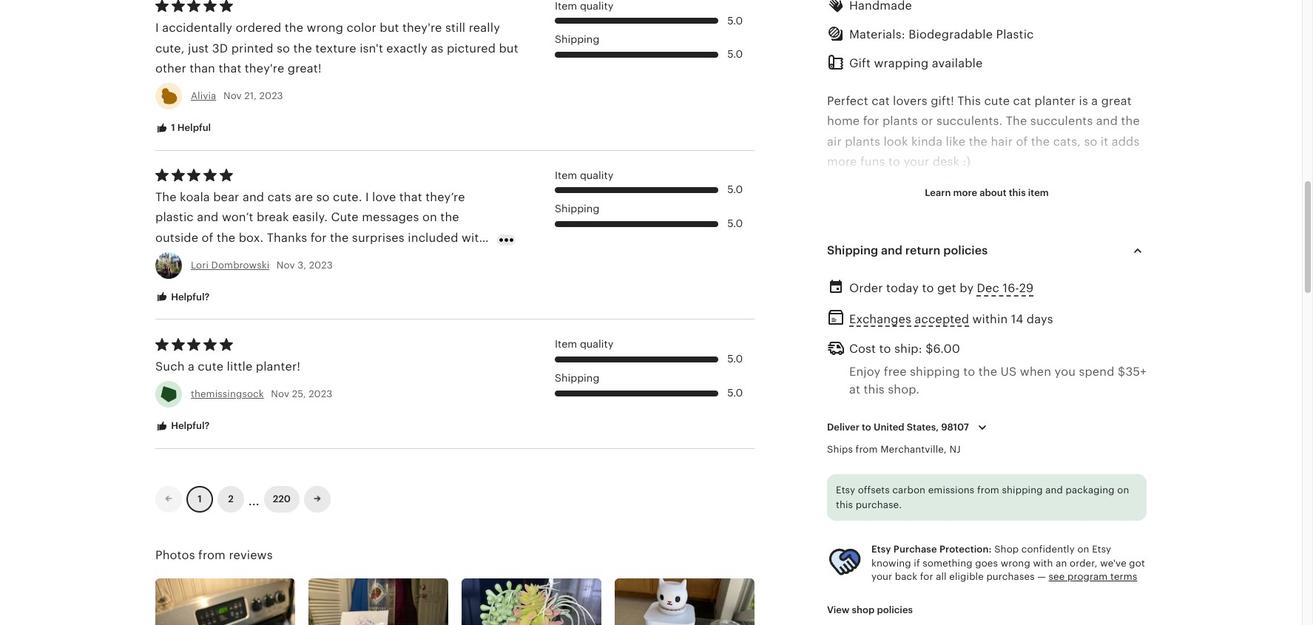 Task type: vqa. For each thing, say whether or not it's contained in the screenshot.
Cost to ship: $ 5.99
no



Task type: describe. For each thing, give the bounding box(es) containing it.
days
[[1027, 312, 1054, 326]]

this
[[958, 94, 981, 108]]

shipping inside 'etsy offsets carbon emissions from shipping and packaging on this purchase.'
[[1002, 485, 1043, 496]]

today
[[887, 282, 919, 296]]

us
[[899, 577, 913, 591]]

a left great
[[1092, 94, 1099, 108]]

shop confidently on etsy knowing if something goes wrong with an order, we've got your back for all eligible purchases —
[[872, 544, 1146, 582]]

gift
[[850, 56, 871, 70]]

plastic
[[996, 27, 1034, 41]]

helpful? for lori dombrowski
[[169, 291, 210, 303]]

1 vertical spatial nov
[[277, 260, 295, 271]]

us
[[1001, 365, 1017, 379]]

cute.
[[333, 190, 362, 204]]

a left pen
[[926, 295, 933, 309]]

wrapping
[[874, 56, 929, 70]]

—
[[1038, 571, 1046, 582]]

we up the buzzfeed,
[[971, 175, 988, 189]]

see program terms link
[[1049, 571, 1138, 582]]

1 vertical spatial take
[[1017, 356, 1041, 370]]

order inside perfect cat lovers gift! this cute cat planter is a great home for plants or succulents. the succulents and the air plants look kinda like the hair of the cats, so it adds more funs to your desk :) we are proud to say that we invented this product and we were featured in buzzfeed, shut up and take my money and etsy. our cat has also been used by numerous artists for creative collaboration. in the product pictures, we use this super adorable cat planter in its original purpose which is a planter, but you can use it as a pen holder, small organizer, etc... custom work available. **plant not included** each one is made to order and hand painted, we were the first to introduce this model and take pride in each order.
[[916, 336, 947, 350]]

alivia
[[191, 90, 216, 101]]

0 vertical spatial but
[[380, 21, 399, 35]]

nov for i accidentally ordered the wrong color but they're still really cute, just 3d printed so the texture isn't exactly as pictured but other than that they're great!
[[223, 90, 242, 101]]

gift wrapping available
[[850, 56, 983, 70]]

6 5.0 from the top
[[728, 387, 743, 399]]

i inside i accidentally ordered the wrong color but they're still really cute, just 3d printed so the texture isn't exactly as pictured but other than that they're great!
[[155, 21, 159, 35]]

and inside 'etsy offsets carbon emissions from shipping and packaging on this purchase.'
[[1046, 485, 1063, 496]]

deliver
[[827, 422, 860, 433]]

up
[[1032, 195, 1047, 209]]

money
[[827, 215, 867, 229]]

29
[[1020, 282, 1034, 296]]

this inside enjoy free shipping to the us when you spend $35+ at this shop.
[[864, 383, 885, 397]]

for inside the koala bear and cats are so cute. i love that they're plastic and won't break easily. cute messages on the outside of the box. thanks for the surprises included with the order. packed well and fast shipping. will definitely order from the shop again in the future.
[[311, 231, 327, 245]]

a down adorable
[[1051, 275, 1058, 289]]

and up the my
[[1118, 175, 1140, 189]]

photos from reviews
[[155, 548, 273, 562]]

ships
[[827, 444, 853, 455]]

quality for lori dombrowski nov 3, 2023
[[580, 169, 614, 181]]

my
[[1103, 195, 1120, 209]]

shipping inside enjoy free shipping to the us when you spend $35+ at this shop.
[[910, 365, 961, 379]]

from right photos
[[198, 548, 226, 562]]

the up $35+
[[1109, 336, 1128, 350]]

you inside //////////sizing//////////// we offer different sizes. if you need a specific size, please send us a customize order request.
[[978, 557, 999, 571]]

won't
[[222, 210, 254, 225]]

order. inside the koala bear and cats are so cute. i love that they're plastic and won't break easily. cute messages on the outside of the box. thanks for the surprises included with the order. packed well and fast shipping. will definitely order from the shop again in the future.
[[177, 251, 212, 265]]

helpful? button for lori dombrowski nov 3, 2023
[[144, 284, 221, 311]]

0 vertical spatial it
[[1101, 134, 1109, 148]]

cat inside please note that each cat takes 5-7 hours to create depending on size.
[[955, 416, 973, 430]]

and down great
[[1097, 114, 1118, 128]]

made
[[865, 336, 897, 350]]

21,
[[244, 90, 257, 101]]

so inside perfect cat lovers gift! this cute cat planter is a great home for plants or succulents. the succulents and the air plants look kinda like the hair of the cats, so it adds more funs to your desk :) we are proud to say that we invented this product and we were featured in buzzfeed, shut up and take my money and etsy. our cat has also been used by numerous artists for creative collaboration. in the product pictures, we use this super adorable cat planter in its original purpose which is a planter, but you can use it as a pen holder, small organizer, etc... custom work available. **plant not included** each one is made to order and hand painted, we were the first to introduce this model and take pride in each order.
[[1085, 134, 1098, 148]]

lovers
[[893, 94, 928, 108]]

2023 for planter!
[[309, 389, 333, 400]]

and up again on the top of the page
[[286, 251, 308, 265]]

the down fast on the left of page
[[323, 271, 342, 285]]

shop inside button
[[852, 605, 875, 616]]

got
[[1130, 558, 1146, 569]]

item
[[1029, 187, 1049, 199]]

quality for themissingsock nov 25, 2023
[[580, 339, 614, 350]]

if
[[914, 558, 920, 569]]

1 vertical spatial were
[[1078, 336, 1106, 350]]

alivia nov 21, 2023
[[191, 90, 283, 101]]

printed
[[231, 41, 274, 55]]

cat up succulents on the right of page
[[1014, 94, 1032, 108]]

your inside shop confidently on etsy knowing if something goes wrong with an order, we've got your back for all eligible purchases —
[[872, 571, 893, 582]]

the up 'great!'
[[293, 41, 312, 55]]

terms
[[1111, 571, 1138, 582]]

they're
[[426, 190, 465, 204]]

that inside the koala bear and cats are so cute. i love that they're plastic and won't break easily. cute messages on the outside of the box. thanks for the surprises included with the order. packed well and fast shipping. will definitely order from the shop again in the future.
[[399, 190, 422, 204]]

0 horizontal spatial is
[[852, 336, 862, 350]]

to inside dropdown button
[[862, 422, 872, 433]]

small
[[1005, 295, 1035, 309]]

are inside perfect cat lovers gift! this cute cat planter is a great home for plants or succulents. the succulents and the air plants look kinda like the hair of the cats, so it adds more funs to your desk :) we are proud to say that we invented this product and we were featured in buzzfeed, shut up and take my money and etsy. our cat has also been used by numerous artists for creative collaboration. in the product pictures, we use this super adorable cat planter in its original purpose which is a planter, but you can use it as a pen holder, small organizer, etc... custom work available. **plant not included** each one is made to order and hand painted, we were the first to introduce this model and take pride in each order.
[[848, 175, 867, 189]]

14
[[1011, 312, 1024, 326]]

item quality for themissingsock nov 25, 2023
[[555, 339, 614, 350]]

shipping for themissingsock nov 25, 2023
[[555, 372, 600, 384]]

get
[[938, 282, 957, 296]]

0 horizontal spatial plants
[[845, 134, 881, 148]]

you inside enjoy free shipping to the us when you spend $35+ at this shop.
[[1055, 365, 1076, 379]]

for inside shop confidently on etsy knowing if something goes wrong with an order, we've got your back for all eligible purchases —
[[921, 571, 934, 582]]

1 helpful button
[[144, 115, 222, 142]]

the up packed
[[217, 231, 236, 245]]

this inside 'etsy offsets carbon emissions from shipping and packaging on this purchase.'
[[836, 499, 853, 510]]

the koala bear and cats are so cute. i love that they're plastic and won't break easily. cute messages on the outside of the box. thanks for the surprises included with the order. packed well and fast shipping. will definitely order from the shop again in the future.
[[155, 190, 487, 285]]

purpose
[[950, 275, 997, 289]]

learn more about this item button
[[914, 180, 1060, 207]]

3 5.0 from the top
[[728, 184, 743, 196]]

the down the lori dombrowski 'link'
[[221, 271, 239, 285]]

well
[[260, 251, 283, 265]]

still
[[445, 21, 466, 35]]

offsets
[[858, 485, 890, 496]]

to left get
[[922, 282, 934, 296]]

3,
[[298, 260, 306, 271]]

numerous
[[827, 235, 885, 249]]

3d
[[212, 41, 228, 55]]

0 vertical spatial each
[[1094, 316, 1122, 330]]

order. inside perfect cat lovers gift! this cute cat planter is a great home for plants or succulents. the succulents and the air plants look kinda like the hair of the cats, so it adds more funs to your desk :) we are proud to say that we invented this product and we were featured in buzzfeed, shut up and take my money and etsy. our cat has also been used by numerous artists for creative collaboration. in the product pictures, we use this super adorable cat planter in its original purpose which is a planter, but you can use it as a pen holder, small organizer, etc... custom work available. **plant not included** each one is made to order and hand painted, we were the first to introduce this model and take pride in each order.
[[827, 376, 862, 390]]

more inside perfect cat lovers gift! this cute cat planter is a great home for plants or succulents. the succulents and the air plants look kinda like the hair of the cats, so it adds more funs to your desk :) we are proud to say that we invented this product and we were featured in buzzfeed, shut up and take my money and etsy. our cat has also been used by numerous artists for creative collaboration. in the product pictures, we use this super adorable cat planter in its original purpose which is a planter, but you can use it as a pen holder, small organizer, etc... custom work available. **plant not included** each one is made to order and hand painted, we were the first to introduce this model and take pride in each order.
[[827, 155, 857, 169]]

that inside perfect cat lovers gift! this cute cat planter is a great home for plants or succulents. the succulents and the air plants look kinda like the hair of the cats, so it adds more funs to your desk :) we are proud to say that we invented this product and we were featured in buzzfeed, shut up and take my money and etsy. our cat has also been used by numerous artists for creative collaboration. in the product pictures, we use this super adorable cat planter in its original purpose which is a planter, but you can use it as a pen holder, small organizer, etc... custom work available. **plant not included** each one is made to order and hand painted, we were the first to introduce this model and take pride in each order.
[[945, 175, 968, 189]]

look
[[884, 134, 908, 148]]

wrong inside shop confidently on etsy knowing if something goes wrong with an order, we've got your back for all eligible purchases —
[[1001, 558, 1031, 569]]

order inside //////////sizing//////////// we offer different sizes. if you need a specific size, please send us a customize order request.
[[988, 577, 1020, 591]]

can
[[852, 295, 873, 309]]

1 vertical spatial product
[[827, 255, 873, 269]]

ships from merchantville, nj
[[827, 444, 961, 455]]

please
[[827, 416, 864, 430]]

1 horizontal spatial they're
[[403, 21, 442, 35]]

we've
[[1101, 558, 1127, 569]]

0 horizontal spatial they're
[[245, 61, 284, 75]]

view shop policies
[[827, 605, 913, 616]]

cats,
[[1054, 134, 1081, 148]]

its
[[886, 275, 899, 289]]

but inside perfect cat lovers gift! this cute cat planter is a great home for plants or succulents. the succulents and the air plants look kinda like the hair of the cats, so it adds more funs to your desk :) we are proud to say that we invented this product and we were featured in buzzfeed, shut up and take my money and etsy. our cat has also been used by numerous artists for creative collaboration. in the product pictures, we use this super adorable cat planter in its original purpose which is a planter, but you can use it as a pen holder, small organizer, etc... custom work available. **plant not included** each one is made to order and hand painted, we were the first to introduce this model and take pride in each order.
[[1108, 275, 1128, 289]]

takes
[[976, 416, 1006, 430]]

say
[[923, 175, 942, 189]]

a right us
[[916, 577, 923, 591]]

0 vertical spatial plants
[[883, 114, 918, 128]]

customize
[[926, 577, 985, 591]]

succulents
[[1031, 114, 1093, 128]]

pictured
[[447, 41, 496, 55]]

and down koala
[[197, 210, 219, 225]]

gift!
[[931, 94, 955, 108]]

and left etsy.
[[870, 215, 892, 229]]

cost
[[850, 342, 876, 356]]

proud
[[870, 175, 904, 189]]

surprises
[[352, 231, 405, 245]]

organize.
[[827, 497, 883, 511]]

1 vertical spatial 2023
[[309, 260, 333, 271]]

pictures,
[[877, 255, 928, 269]]

love
[[372, 190, 396, 204]]

item quality for lori dombrowski nov 3, 2023
[[555, 169, 614, 181]]

1 vertical spatial use
[[876, 295, 896, 309]]

the down cute
[[330, 231, 349, 245]]

this left 'model'
[[928, 356, 949, 370]]

this up purpose
[[974, 255, 995, 269]]

a right such
[[188, 360, 195, 374]]

dec
[[977, 282, 1000, 296]]

packaging
[[1066, 485, 1115, 496]]

1 5.0 from the top
[[728, 15, 743, 26]]

as inside i accidentally ordered the wrong color but they're still really cute, just 3d printed so the texture isn't exactly as pictured but other than that they're great!
[[431, 41, 444, 55]]

1 vertical spatial meow.
[[886, 497, 924, 511]]

0 vertical spatial meow.
[[863, 476, 900, 491]]

0 vertical spatial take
[[1076, 195, 1100, 209]]

in right pride
[[1078, 356, 1088, 370]]

the inside enjoy free shipping to the us when you spend $35+ at this shop.
[[979, 365, 998, 379]]

themissingsock
[[191, 389, 264, 400]]

materials: biodegradable plastic
[[850, 27, 1034, 41]]

and up used
[[1051, 195, 1072, 209]]

cat left the lovers
[[872, 94, 890, 108]]

great
[[1102, 94, 1132, 108]]

on inside shop confidently on etsy knowing if something goes wrong with an order, we've got your back for all eligible purchases —
[[1078, 544, 1090, 555]]

1 for 1 helpful
[[171, 122, 175, 133]]

etsy.
[[895, 215, 921, 229]]

in up our in the right top of the page
[[930, 195, 941, 209]]

for down our in the right top of the page
[[927, 235, 943, 249]]

to right cost
[[880, 342, 891, 356]]

:)
[[963, 155, 971, 169]]

buzzfeed,
[[944, 195, 1001, 209]]

cat left has
[[950, 215, 968, 229]]

will
[[393, 251, 414, 265]]

shipping for lori dombrowski nov 3, 2023
[[555, 203, 600, 215]]

for right home
[[863, 114, 880, 128]]

view shop policies button
[[816, 597, 924, 624]]

that inside i accidentally ordered the wrong color but they're still really cute, just 3d printed so the texture isn't exactly as pictured but other than that they're great!
[[219, 61, 242, 75]]

this up up
[[1045, 175, 1066, 189]]

to inside please note that each cat takes 5-7 hours to create depending on size.
[[1066, 416, 1078, 430]]

to right first
[[853, 356, 865, 370]]

eligible
[[950, 571, 984, 582]]

1 horizontal spatial is
[[1038, 275, 1048, 289]]

0 horizontal spatial by
[[960, 282, 974, 296]]

the down they're
[[441, 210, 459, 225]]

of inside the koala bear and cats are so cute. i love that they're plastic and won't break easily. cute messages on the outside of the box. thanks for the surprises included with the order. packed well and fast shipping. will definitely order from the shop again in the future.
[[202, 231, 214, 245]]

custom
[[827, 316, 872, 330]]

the left cats,
[[1032, 134, 1050, 148]]

which
[[1000, 275, 1035, 289]]

or
[[922, 114, 934, 128]]

etsy for etsy offsets carbon emissions from shipping and packaging on this purchase.
[[836, 485, 856, 496]]

the down outside
[[155, 251, 174, 265]]

return
[[906, 244, 941, 258]]

outside
[[155, 231, 198, 245]]

of inside perfect cat lovers gift! this cute cat planter is a great home for plants or succulents. the succulents and the air plants look kinda like the hair of the cats, so it adds more funs to your desk :) we are proud to say that we invented this product and we were featured in buzzfeed, shut up and take my money and etsy. our cat has also been used by numerous artists for creative collaboration. in the product pictures, we use this super adorable cat planter in its original purpose which is a planter, but you can use it as a pen holder, small organizer, etc... custom work available. **plant not included** each one is made to order and hand painted, we were the first to introduce this model and take pride in each order.
[[1017, 134, 1028, 148]]

…
[[249, 488, 260, 510]]

states,
[[907, 422, 939, 433]]

perfect
[[827, 94, 869, 108]]



Task type: locate. For each thing, give the bounding box(es) containing it.
1 horizontal spatial take
[[1076, 195, 1100, 209]]

order,
[[1070, 558, 1098, 569]]

1 horizontal spatial as
[[910, 295, 923, 309]]

your down knowing
[[872, 571, 893, 582]]

i
[[155, 21, 159, 35], [366, 190, 369, 204]]

shipping
[[910, 365, 961, 379], [1002, 485, 1043, 496]]

carbon
[[893, 485, 926, 496]]

to left say
[[908, 175, 920, 189]]

are inside the koala bear and cats are so cute. i love that they're plastic and won't break easily. cute messages on the outside of the box. thanks for the surprises included with the order. packed well and fast shipping. will definitely order from the shop again in the future.
[[295, 190, 313, 204]]

shop.
[[888, 383, 920, 397]]

note
[[868, 416, 894, 430]]

1 horizontal spatial plants
[[883, 114, 918, 128]]

1 horizontal spatial etsy
[[872, 544, 891, 555]]

and up won't
[[243, 190, 264, 204]]

packed
[[215, 251, 256, 265]]

the inside perfect cat lovers gift! this cute cat planter is a great home for plants or succulents. the succulents and the air plants look kinda like the hair of the cats, so it adds more funs to your desk :) we are proud to say that we invented this product and we were featured in buzzfeed, shut up and take my money and etsy. our cat has also been used by numerous artists for creative collaboration. in the product pictures, we use this super adorable cat planter in its original purpose which is a planter, but you can use it as a pen holder, small organizer, etc... custom work available. **plant not included** each one is made to order and hand painted, we were the first to introduce this model and take pride in each order.
[[1006, 114, 1028, 128]]

and inside shipping and return policies dropdown button
[[881, 244, 903, 258]]

within
[[973, 312, 1008, 326]]

use
[[951, 255, 971, 269], [876, 295, 896, 309]]

that down desk
[[945, 175, 968, 189]]

themissingsock link
[[191, 389, 264, 400]]

1 vertical spatial cute
[[198, 360, 224, 374]]

purchase.
[[856, 499, 902, 510]]

policies up purpose
[[944, 244, 988, 258]]

create
[[1081, 416, 1118, 430]]

specific
[[1045, 557, 1090, 571]]

0 horizontal spatial order.
[[177, 251, 212, 265]]

0 vertical spatial we
[[827, 175, 845, 189]]

the up adds
[[1122, 114, 1140, 128]]

the inside the koala bear and cats are so cute. i love that they're plastic and won't break easily. cute messages on the outside of the box. thanks for the surprises included with the order. packed well and fast shipping. will definitely order from the shop again in the future.
[[155, 190, 177, 204]]

shop
[[243, 271, 271, 285], [852, 605, 875, 616]]

shipping inside dropdown button
[[827, 244, 879, 258]]

we inside //////////sizing//////////// we offer different sizes. if you need a specific size, please send us a customize order request.
[[827, 557, 845, 571]]

cat down in
[[1089, 255, 1107, 269]]

etsy inside 'etsy offsets carbon emissions from shipping and packaging on this purchase.'
[[836, 485, 856, 496]]

1 vertical spatial is
[[1038, 275, 1048, 289]]

0 vertical spatial helpful? button
[[144, 284, 221, 311]]

0 horizontal spatial take
[[1017, 356, 1041, 370]]

nov for such a cute little planter!
[[271, 389, 290, 400]]

with inside the koala bear and cats are so cute. i love that they're plastic and won't break easily. cute messages on the outside of the box. thanks for the surprises included with the order. packed well and fast shipping. will definitely order from the shop again in the future.
[[462, 231, 487, 245]]

nov up again on the top of the page
[[277, 260, 295, 271]]

funs
[[861, 155, 886, 169]]

protection:
[[940, 544, 992, 555]]

1 vertical spatial but
[[499, 41, 519, 55]]

great!
[[288, 61, 322, 75]]

a up '—' at the right bottom of page
[[1035, 557, 1042, 571]]

0 horizontal spatial etsy
[[836, 485, 856, 496]]

1 horizontal spatial order
[[916, 336, 947, 350]]

1 quality from the top
[[580, 169, 614, 181]]

photos
[[155, 548, 195, 562]]

and left return
[[881, 244, 903, 258]]

with up definitely
[[462, 231, 487, 245]]

etsy
[[836, 485, 856, 496], [872, 544, 891, 555], [1092, 544, 1112, 555]]

1 horizontal spatial more
[[954, 187, 978, 199]]

1 item quality from the top
[[555, 169, 614, 181]]

1 horizontal spatial your
[[904, 155, 930, 169]]

on down deliver to united states, 98107 at the right of page
[[893, 436, 908, 450]]

0 horizontal spatial shop
[[243, 271, 271, 285]]

0 vertical spatial by
[[1084, 215, 1098, 229]]

0 horizontal spatial it
[[899, 295, 907, 309]]

1 horizontal spatial of
[[1017, 134, 1028, 148]]

of right hair
[[1017, 134, 1028, 148]]

shop right view on the right of page
[[852, 605, 875, 616]]

1 horizontal spatial order.
[[827, 376, 862, 390]]

etsy up organize.
[[836, 485, 856, 496]]

1 vertical spatial helpful?
[[169, 420, 210, 432]]

etsy up knowing
[[872, 544, 891, 555]]

2 helpful? button from the top
[[144, 413, 221, 440]]

6.00
[[934, 342, 961, 356]]

0 vertical spatial policies
[[944, 244, 988, 258]]

0 horizontal spatial with
[[462, 231, 487, 245]]

we up please at the right bottom
[[827, 557, 845, 571]]

they're down "printed"
[[245, 61, 284, 75]]

to up introduce
[[900, 336, 912, 350]]

1 vertical spatial they're
[[245, 61, 284, 75]]

that down 3d
[[219, 61, 242, 75]]

kinda
[[912, 134, 943, 148]]

creative
[[947, 235, 993, 249]]

more right learn
[[954, 187, 978, 199]]

that
[[219, 61, 242, 75], [945, 175, 968, 189], [399, 190, 422, 204], [897, 416, 920, 430]]

$35+
[[1118, 365, 1147, 379]]

1 vertical spatial so
[[1085, 134, 1098, 148]]

0 vertical spatial are
[[848, 175, 867, 189]]

1 vertical spatial wrong
[[1001, 558, 1031, 569]]

accidentally
[[162, 21, 232, 35]]

but up etc...
[[1108, 275, 1128, 289]]

lori
[[191, 260, 209, 271]]

on inside 'etsy offsets carbon emissions from shipping and packaging on this purchase.'
[[1118, 485, 1130, 496]]

1 horizontal spatial but
[[499, 41, 519, 55]]

i inside the koala bear and cats are so cute. i love that they're plastic and won't break easily. cute messages on the outside of the box. thanks for the surprises included with the order. packed well and fast shipping. will definitely order from the shop again in the future.
[[366, 190, 369, 204]]

super
[[998, 255, 1031, 269]]

1 horizontal spatial shipping
[[1002, 485, 1043, 496]]

2 link
[[218, 486, 244, 513]]

0 vertical spatial use
[[951, 255, 971, 269]]

it left adds
[[1101, 134, 1109, 148]]

cute right this
[[985, 94, 1010, 108]]

order down available.
[[916, 336, 947, 350]]

if
[[967, 557, 975, 571]]

as right exactly
[[431, 41, 444, 55]]

introduce
[[868, 356, 924, 370]]

item for lori dombrowski nov 3, 2023
[[555, 169, 577, 181]]

see
[[1049, 571, 1065, 582]]

order. down first
[[827, 376, 862, 390]]

each inside please note that each cat takes 5-7 hours to create depending on size.
[[923, 416, 951, 430]]

2 we from the top
[[827, 557, 845, 571]]

on up order, on the right bottom of the page
[[1078, 544, 1090, 555]]

the right ordered
[[285, 21, 304, 35]]

this left item
[[1009, 187, 1026, 199]]

in left its
[[872, 275, 882, 289]]

from inside the koala bear and cats are so cute. i love that they're plastic and won't break easily. cute messages on the outside of the box. thanks for the surprises included with the order. packed well and fast shipping. will definitely order from the shop again in the future.
[[190, 271, 217, 285]]

5-
[[1010, 416, 1020, 430]]

knowing
[[872, 558, 912, 569]]

hair
[[991, 134, 1013, 148]]

1 for 1
[[198, 493, 202, 504]]

i up cute,
[[155, 21, 159, 35]]

it
[[1101, 134, 1109, 148], [899, 295, 907, 309]]

so inside the koala bear and cats are so cute. i love that they're plastic and won't break easily. cute messages on the outside of the box. thanks for the surprises included with the order. packed well and fast shipping. will definitely order from the shop again in the future.
[[316, 190, 330, 204]]

2
[[228, 493, 234, 504]]

nov
[[223, 90, 242, 101], [277, 260, 295, 271], [271, 389, 290, 400]]

1 horizontal spatial were
[[1078, 336, 1106, 350]]

thanks
[[267, 231, 307, 245]]

on up included
[[423, 210, 437, 225]]

0 vertical spatial you
[[827, 295, 848, 309]]

order down need on the right bottom
[[988, 577, 1020, 591]]

different
[[879, 557, 929, 571]]

5 5.0 from the top
[[728, 353, 743, 365]]

0 vertical spatial nov
[[223, 90, 242, 101]]

use down creative
[[951, 255, 971, 269]]

each
[[1094, 316, 1122, 330], [1092, 356, 1120, 370], [923, 416, 951, 430]]

2 vertical spatial nov
[[271, 389, 290, 400]]

on inside the koala bear and cats are so cute. i love that they're plastic and won't break easily. cute messages on the outside of the box. thanks for the surprises included with the order. packed well and fast shipping. will definitely order from the shop again in the future.
[[423, 210, 437, 225]]

shipping down $ at the bottom right
[[910, 365, 961, 379]]

0 vertical spatial product
[[1069, 175, 1115, 189]]

isn't
[[360, 41, 383, 55]]

texture
[[315, 41, 357, 55]]

deliver to united states, 98107 button
[[816, 412, 1003, 443]]

we down air
[[827, 175, 845, 189]]

we down included**
[[1058, 336, 1075, 350]]

1 we from the top
[[827, 175, 845, 189]]

you up custom
[[827, 295, 848, 309]]

your inside perfect cat lovers gift! this cute cat planter is a great home for plants or succulents. the succulents and the air plants look kinda like the hair of the cats, so it adds more funs to your desk :) we are proud to say that we invented this product and we were featured in buzzfeed, shut up and take my money and etsy. our cat has also been used by numerous artists for creative collaboration. in the product pictures, we use this super adorable cat planter in its original purpose which is a planter, but you can use it as a pen holder, small organizer, etc... custom work available. **plant not included** each one is made to order and hand painted, we were the first to introduce this model and take pride in each order.
[[904, 155, 930, 169]]

you inside perfect cat lovers gift! this cute cat planter is a great home for plants or succulents. the succulents and the air plants look kinda like the hair of the cats, so it adds more funs to your desk :) we are proud to say that we invented this product and we were featured in buzzfeed, shut up and take my money and etsy. our cat has also been used by numerous artists for creative collaboration. in the product pictures, we use this super adorable cat planter in its original purpose which is a planter, but you can use it as a pen holder, small organizer, etc... custom work available. **plant not included** each one is made to order and hand painted, we were the first to introduce this model and take pride in each order.
[[827, 295, 848, 309]]

0 horizontal spatial i
[[155, 21, 159, 35]]

//////////sizing////////////
[[827, 537, 952, 551]]

etsy for etsy purchase protection:
[[872, 544, 891, 555]]

1 horizontal spatial by
[[1084, 215, 1098, 229]]

in
[[930, 195, 941, 209], [309, 271, 320, 285], [872, 275, 882, 289], [1078, 356, 1088, 370]]

0 horizontal spatial you
[[827, 295, 848, 309]]

1 horizontal spatial so
[[316, 190, 330, 204]]

helpful? button for themissingsock nov 25, 2023
[[144, 413, 221, 440]]

with
[[462, 231, 487, 245], [1033, 558, 1054, 569]]

and up 'model'
[[950, 336, 972, 350]]

as inside perfect cat lovers gift! this cute cat planter is a great home for plants or succulents. the succulents and the air plants look kinda like the hair of the cats, so it adds more funs to your desk :) we are proud to say that we invented this product and we were featured in buzzfeed, shut up and take my money and etsy. our cat has also been used by numerous artists for creative collaboration. in the product pictures, we use this super adorable cat planter in its original purpose which is a planter, but you can use it as a pen holder, small organizer, etc... custom work available. **plant not included** each one is made to order and hand painted, we were the first to introduce this model and take pride in each order.
[[910, 295, 923, 309]]

color
[[347, 21, 377, 35]]

shipping for alivia nov 21, 2023
[[555, 34, 600, 45]]

1 helpful? from the top
[[169, 291, 210, 303]]

cat left takes
[[955, 416, 973, 430]]

to down the look
[[889, 155, 901, 169]]

2023 right 3,
[[309, 260, 333, 271]]

policies inside dropdown button
[[944, 244, 988, 258]]

**plant
[[965, 316, 1004, 330]]

for left all
[[921, 571, 934, 582]]

0 horizontal spatial but
[[380, 21, 399, 35]]

were up money
[[847, 195, 875, 209]]

been
[[1021, 215, 1050, 229]]

this right at
[[864, 383, 885, 397]]

each right pride
[[1092, 356, 1120, 370]]

by right get
[[960, 282, 974, 296]]

an
[[1056, 558, 1068, 569]]

shipping
[[555, 34, 600, 45], [555, 203, 600, 215], [827, 244, 879, 258], [555, 372, 600, 384]]

0 vertical spatial cute
[[985, 94, 1010, 108]]

2 horizontal spatial so
[[1085, 134, 1098, 148]]

1 vertical spatial order.
[[827, 376, 862, 390]]

that right love
[[399, 190, 422, 204]]

of up 'lori'
[[202, 231, 214, 245]]

by inside perfect cat lovers gift! this cute cat planter is a great home for plants or succulents. the succulents and the air plants look kinda like the hair of the cats, so it adds more funs to your desk :) we are proud to say that we invented this product and we were featured in buzzfeed, shut up and take my money and etsy. our cat has also been used by numerous artists for creative collaboration. in the product pictures, we use this super adorable cat planter in its original purpose which is a planter, but you can use it as a pen holder, small organizer, etc... custom work available. **plant not included** each one is made to order and hand painted, we were the first to introduce this model and take pride in each order.
[[1084, 215, 1098, 229]]

2023 right 21,
[[259, 90, 283, 101]]

1 horizontal spatial planter
[[1035, 94, 1076, 108]]

plant. meow. organize. meow.
[[827, 476, 924, 511]]

this down plant.
[[836, 499, 853, 510]]

2 vertical spatial but
[[1108, 275, 1128, 289]]

planter
[[1035, 94, 1076, 108], [827, 275, 869, 289]]

your down kinda
[[904, 155, 930, 169]]

0 horizontal spatial cute
[[198, 360, 224, 374]]

2 vertical spatial each
[[923, 416, 951, 430]]

1 vertical spatial each
[[1092, 356, 1120, 370]]

cute left little
[[198, 360, 224, 374]]

sizes.
[[932, 557, 964, 571]]

2023 for wrong
[[259, 90, 283, 101]]

this inside dropdown button
[[1009, 187, 1026, 199]]

something
[[923, 558, 973, 569]]

2 horizontal spatial is
[[1079, 94, 1089, 108]]

need
[[1003, 557, 1032, 571]]

and left packaging
[[1046, 485, 1063, 496]]

1 vertical spatial item quality
[[555, 339, 614, 350]]

that inside please note that each cat takes 5-7 hours to create depending on size.
[[897, 416, 920, 430]]

are
[[848, 175, 867, 189], [295, 190, 313, 204]]

2 vertical spatial is
[[852, 336, 862, 350]]

for
[[863, 114, 880, 128], [311, 231, 327, 245], [927, 235, 943, 249], [921, 571, 934, 582]]

0 vertical spatial i
[[155, 21, 159, 35]]

we inside perfect cat lovers gift! this cute cat planter is a great home for plants or succulents. the succulents and the air plants look kinda like the hair of the cats, so it adds more funs to your desk :) we are proud to say that we invented this product and we were featured in buzzfeed, shut up and take my money and etsy. our cat has also been used by numerous artists for creative collaboration. in the product pictures, we use this super adorable cat planter in its original purpose which is a planter, but you can use it as a pen holder, small organizer, etc... custom work available. **plant not included** each one is made to order and hand painted, we were the first to introduce this model and take pride in each order.
[[827, 175, 845, 189]]

we up original
[[931, 255, 947, 269]]

0 vertical spatial shop
[[243, 271, 271, 285]]

1 inside button
[[171, 122, 175, 133]]

but up exactly
[[380, 21, 399, 35]]

0 vertical spatial planter
[[1035, 94, 1076, 108]]

just
[[188, 41, 209, 55]]

materials:
[[850, 27, 906, 41]]

1 horizontal spatial product
[[1069, 175, 1115, 189]]

1 vertical spatial item
[[555, 339, 577, 350]]

shop
[[995, 544, 1019, 555]]

are up easily.
[[295, 190, 313, 204]]

0 horizontal spatial the
[[155, 190, 177, 204]]

plants up funs
[[845, 134, 881, 148]]

2 quality from the top
[[580, 339, 614, 350]]

0 vertical spatial they're
[[403, 21, 442, 35]]

shop inside the koala bear and cats are so cute. i love that they're plastic and won't break easily. cute messages on the outside of the box. thanks for the surprises included with the order. packed well and fast shipping. will definitely order from the shop again in the future.
[[243, 271, 271, 285]]

1 vertical spatial you
[[1055, 365, 1076, 379]]

1 horizontal spatial wrong
[[1001, 558, 1031, 569]]

box.
[[239, 231, 264, 245]]

to inside enjoy free shipping to the us when you spend $35+ at this shop.
[[964, 365, 976, 379]]

available.
[[907, 316, 961, 330]]

0 horizontal spatial of
[[202, 231, 214, 245]]

so inside i accidentally ordered the wrong color but they're still really cute, just 3d printed so the texture isn't exactly as pictured but other than that they're great!
[[277, 41, 290, 55]]

1 horizontal spatial the
[[1006, 114, 1028, 128]]

helpful? button down 'lori'
[[144, 284, 221, 311]]

product
[[1069, 175, 1115, 189], [827, 255, 873, 269]]

helpful? for themissingsock
[[169, 420, 210, 432]]

1 vertical spatial with
[[1033, 558, 1054, 569]]

see program terms
[[1049, 571, 1138, 582]]

the down succulents.
[[969, 134, 988, 148]]

available
[[932, 56, 983, 70]]

2 vertical spatial so
[[316, 190, 330, 204]]

0 vertical spatial more
[[827, 155, 857, 169]]

0 vertical spatial 1
[[171, 122, 175, 133]]

united
[[874, 422, 905, 433]]

included
[[408, 231, 459, 245]]

in inside the koala bear and cats are so cute. i love that they're plastic and won't break easily. cute messages on the outside of the box. thanks for the surprises included with the order. packed well and fast shipping. will definitely order from the shop again in the future.
[[309, 271, 320, 285]]

2 helpful? from the top
[[169, 420, 210, 432]]

220
[[273, 493, 291, 504]]

to down hand
[[964, 365, 976, 379]]

policies inside button
[[877, 605, 913, 616]]

policies down us
[[877, 605, 913, 616]]

1 item from the top
[[555, 169, 577, 181]]

with inside shop confidently on etsy knowing if something goes wrong with an order, we've got your back for all eligible purchases —
[[1033, 558, 1054, 569]]

about
[[980, 187, 1007, 199]]

1 horizontal spatial 1
[[198, 493, 202, 504]]

meow. up purchase.
[[863, 476, 900, 491]]

0 vertical spatial order.
[[177, 251, 212, 265]]

1 horizontal spatial with
[[1033, 558, 1054, 569]]

in down fast on the left of page
[[309, 271, 320, 285]]

2 horizontal spatial you
[[1055, 365, 1076, 379]]

1 helpful? button from the top
[[144, 284, 221, 311]]

0 horizontal spatial were
[[847, 195, 875, 209]]

wrong inside i accidentally ordered the wrong color but they're still really cute, just 3d printed so the texture isn't exactly as pictured but other than that they're great!
[[307, 21, 343, 35]]

1 vertical spatial by
[[960, 282, 974, 296]]

0 horizontal spatial policies
[[877, 605, 913, 616]]

so right cats,
[[1085, 134, 1098, 148]]

0 horizontal spatial shipping
[[910, 365, 961, 379]]

included**
[[1030, 316, 1091, 330]]

1 vertical spatial of
[[202, 231, 214, 245]]

deliver to united states, 98107
[[827, 422, 969, 433]]

item for themissingsock nov 25, 2023
[[555, 339, 577, 350]]

and down hand
[[992, 356, 1013, 370]]

from right ships
[[856, 444, 878, 455]]

helpful? button
[[144, 284, 221, 311], [144, 413, 221, 440]]

1 horizontal spatial use
[[951, 255, 971, 269]]

each up size.
[[923, 416, 951, 430]]

the right in
[[1094, 235, 1113, 249]]

depending
[[827, 436, 890, 450]]

helpful? button down themissingsock link at the bottom
[[144, 413, 221, 440]]

2 item from the top
[[555, 339, 577, 350]]

2 horizontal spatial but
[[1108, 275, 1128, 289]]

etc...
[[1099, 295, 1128, 309]]

is right one
[[852, 336, 862, 350]]

on inside please note that each cat takes 5-7 hours to create depending on size.
[[893, 436, 908, 450]]

1 vertical spatial planter
[[827, 275, 869, 289]]

order down outside
[[155, 271, 187, 285]]

from inside 'etsy offsets carbon emissions from shipping and packaging on this purchase.'
[[978, 485, 1000, 496]]

they're up exactly
[[403, 21, 442, 35]]

exactly
[[387, 41, 428, 55]]

hours
[[1030, 416, 1063, 430]]

1 vertical spatial order
[[916, 336, 947, 350]]

0 vertical spatial shipping
[[910, 365, 961, 379]]

0 vertical spatial 2023
[[259, 90, 283, 101]]

meow. down carbon
[[886, 497, 924, 511]]

0 vertical spatial item
[[555, 169, 577, 181]]

organizer,
[[1039, 295, 1096, 309]]

2 item quality from the top
[[555, 339, 614, 350]]

0 vertical spatial were
[[847, 195, 875, 209]]

pen
[[936, 295, 958, 309]]

your
[[904, 155, 930, 169], [872, 571, 893, 582]]

order today to get by dec 16-29
[[850, 282, 1034, 296]]

more inside dropdown button
[[954, 187, 978, 199]]

shipping and return policies
[[827, 244, 988, 258]]

1 vertical spatial policies
[[877, 605, 913, 616]]

0 horizontal spatial as
[[431, 41, 444, 55]]

is right 29
[[1038, 275, 1048, 289]]

1 horizontal spatial cute
[[985, 94, 1010, 108]]

it up work
[[899, 295, 907, 309]]

used
[[1053, 215, 1081, 229]]

nov left 21,
[[223, 90, 242, 101]]

order inside the koala bear and cats are so cute. i love that they're plastic and won't break easily. cute messages on the outside of the box. thanks for the surprises included with the order. packed well and fast shipping. will definitely order from the shop again in the future.
[[155, 271, 187, 285]]

helpful? down the themissingsock
[[169, 420, 210, 432]]

1 vertical spatial plants
[[845, 134, 881, 148]]

also
[[994, 215, 1018, 229]]

enjoy
[[850, 365, 881, 379]]

for up fast on the left of page
[[311, 231, 327, 245]]

cute inside perfect cat lovers gift! this cute cat planter is a great home for plants or succulents. the succulents and the air plants look kinda like the hair of the cats, so it adds more funs to your desk :) we are proud to say that we invented this product and we were featured in buzzfeed, shut up and take my money and etsy. our cat has also been used by numerous artists for creative collaboration. in the product pictures, we use this super adorable cat planter in its original purpose which is a planter, but you can use it as a pen holder, small organizer, etc... custom work available. **plant not included** each one is made to order and hand painted, we were the first to introduce this model and take pride in each order.
[[985, 94, 1010, 108]]

2 5.0 from the top
[[728, 48, 743, 60]]

cute,
[[155, 41, 185, 55]]

0 horizontal spatial product
[[827, 255, 873, 269]]

order. down outside
[[177, 251, 212, 265]]

little
[[227, 360, 253, 374]]

shop down 'lori dombrowski nov 3, 2023'
[[243, 271, 271, 285]]

etsy up the size,
[[1092, 544, 1112, 555]]

take down painted,
[[1017, 356, 1041, 370]]

we up money
[[827, 195, 844, 209]]

messages
[[362, 210, 419, 225]]

etsy inside shop confidently on etsy knowing if something goes wrong with an order, we've got your back for all eligible purchases —
[[1092, 544, 1112, 555]]

0 vertical spatial order
[[155, 271, 187, 285]]

1 vertical spatial it
[[899, 295, 907, 309]]

artists
[[888, 235, 924, 249]]

0 horizontal spatial are
[[295, 190, 313, 204]]

4 5.0 from the top
[[728, 218, 743, 229]]



